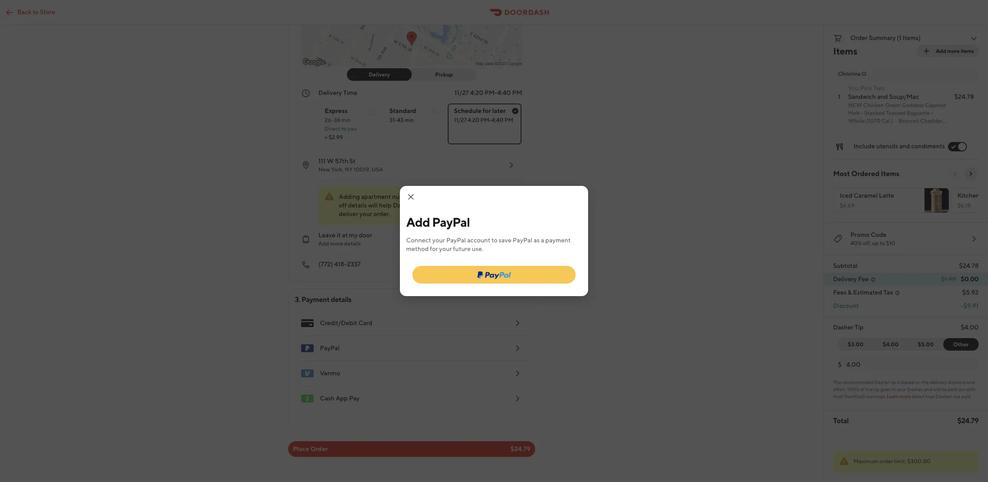 Task type: describe. For each thing, give the bounding box(es) containing it.
cash
[[320, 395, 335, 402]]

to inside the recommended dasher tip is based on the delivery distance and effort. 100% of the tip goes to your dasher, and will be paid out with their doordash earnings.
[[892, 386, 896, 392]]

summary
[[869, 34, 896, 42]]

new
[[319, 166, 330, 173]]

paypal up future
[[447, 237, 466, 244]]

$3.00 button
[[838, 338, 874, 351]]

1 horizontal spatial -
[[932, 110, 934, 116]]

1 horizontal spatial tip
[[891, 379, 897, 385]]

-$9.91
[[961, 302, 979, 310]]

maximum order limit: $300.00
[[854, 458, 931, 465]]

delivery or pickup selector option group
[[347, 68, 477, 81]]

most
[[834, 169, 851, 178]]

details inside leave it at my door add more details
[[344, 240, 361, 247]]

include
[[854, 142, 876, 150]]

on
[[916, 379, 921, 385]]

order summary (1 items)
[[851, 34, 921, 42]]

pick
[[861, 84, 873, 92]]

later
[[493, 107, 506, 115]]

tax
[[884, 289, 894, 296]]

about
[[913, 394, 925, 399]]

york,
[[331, 166, 344, 173]]

promo code 40% off, up to $10
[[851, 231, 896, 246]]

1 vertical spatial tip
[[874, 386, 880, 392]]

learn
[[887, 394, 900, 399]]

sin
[[982, 192, 989, 199]]

christina o
[[838, 71, 867, 77]]

store
[[40, 8, 55, 15]]

order inside button
[[851, 34, 868, 42]]

total
[[834, 417, 849, 425]]

pay
[[349, 395, 360, 402]]

previous button of carousel image
[[953, 171, 959, 177]]

order.
[[374, 210, 390, 218]]

show menu image
[[301, 317, 314, 330]]

your left future
[[439, 245, 452, 253]]

tip
[[855, 324, 864, 331]]

(1
[[897, 34, 902, 42]]

two
[[874, 84, 885, 92]]

1 vertical spatial the
[[866, 386, 873, 392]]

0 vertical spatial 4:20
[[470, 89, 484, 97]]

delivery time
[[319, 89, 357, 97]]

pickup
[[435, 71, 453, 78]]

sandwich
[[849, 93, 876, 100]]

as
[[534, 237, 540, 244]]

ordered
[[852, 169, 880, 178]]

0 vertical spatial the
[[922, 379, 929, 385]]

(772) 418-2337 button
[[295, 254, 523, 276]]

will inside the recommended dasher tip is based on the delivery distance and effort. 100% of the tip goes to your dasher, and will be paid out with their doordash earnings.
[[934, 386, 941, 392]]

chicken
[[864, 102, 884, 108]]

$
[[838, 361, 842, 368]]

effort.
[[834, 386, 847, 392]]

iced
[[840, 192, 853, 199]]

0 vertical spatial pm-
[[485, 89, 498, 97]]

back to store link
[[0, 5, 60, 20]]

order
[[880, 458, 893, 465]]

ny
[[345, 166, 353, 173]]

adding apartment number and drop off details will help dashers efficiently deliver your order.
[[339, 193, 446, 218]]

add new payment method image
[[513, 394, 523, 403]]

apartment
[[361, 193, 391, 200]]

$4.00 inside button
[[883, 341, 899, 348]]

Other button
[[944, 338, 979, 351]]

to inside connect your paypal account to save paypal as a payment method for your future use.
[[492, 237, 498, 244]]

standard
[[390, 107, 416, 115]]

it
[[337, 231, 341, 239]]

paid
[[948, 386, 958, 392]]

1 horizontal spatial dashers
[[936, 394, 953, 399]]

min for 31–43
[[405, 117, 414, 123]]

3. payment
[[295, 295, 330, 304]]

efficiently
[[417, 202, 446, 209]]

be
[[942, 386, 947, 392]]

0 horizontal spatial order
[[311, 445, 328, 453]]

melt
[[849, 110, 860, 116]]

and right utensils
[[900, 142, 911, 150]]

number
[[392, 193, 415, 200]]

1
[[838, 93, 841, 100]]

iced caramel latte $6.69
[[840, 192, 895, 209]]

1 vertical spatial 11/27 4:20 pm-4:40 pm
[[454, 117, 514, 123]]

method
[[406, 245, 429, 253]]

$6.69
[[840, 202, 855, 209]]

limit:
[[895, 458, 907, 465]]

0 horizontal spatial delivery
[[319, 89, 342, 97]]

paid.
[[962, 394, 972, 399]]

off
[[339, 202, 347, 209]]

(180
[[873, 133, 884, 140]]

fees & estimated
[[834, 289, 883, 296]]

option group containing express
[[319, 97, 523, 144]]

1 vertical spatial $24.78
[[960, 262, 979, 270]]

at
[[342, 231, 348, 239]]

0 horizontal spatial dasher
[[834, 324, 854, 331]]

their
[[834, 394, 844, 399]]

back
[[17, 8, 31, 15]]

code
[[871, 231, 887, 239]]

1 vertical spatial baguette
[[849, 133, 872, 140]]

earnings.
[[867, 394, 886, 399]]

more for add
[[948, 48, 960, 54]]

add for add more items
[[936, 48, 947, 54]]

2 horizontal spatial delivery
[[834, 275, 857, 283]]

111
[[319, 157, 326, 165]]

adding
[[339, 193, 360, 200]]

delivery
[[930, 379, 947, 385]]

0 horizontal spatial items
[[834, 46, 858, 56]]

$6.19
[[958, 202, 971, 209]]

account
[[467, 237, 491, 244]]

$3.00
[[848, 341, 864, 348]]

next button of carousel image
[[968, 171, 975, 177]]

stacked
[[865, 110, 885, 116]]

$4.00 button
[[874, 338, 909, 351]]

Pickup radio
[[407, 68, 477, 81]]

paypal left as
[[513, 237, 533, 244]]

add new payment method image for credit/debit card
[[513, 319, 523, 328]]

usa
[[372, 166, 383, 173]]

will inside adding apartment number and drop off details will help dashers efficiently deliver your order.
[[368, 202, 378, 209]]

more for learn
[[901, 394, 912, 399]]

Delivery radio
[[347, 68, 412, 81]]

order summary (1 items) button
[[834, 32, 979, 45]]

schedule
[[454, 107, 482, 115]]

whole
[[849, 118, 866, 124]]

add new payment method image for paypal
[[513, 344, 523, 353]]

cash app pay
[[320, 395, 360, 402]]

how
[[926, 394, 935, 399]]

for inside connect your paypal account to save paypal as a payment method for your future use.
[[430, 245, 438, 253]]

0 vertical spatial 4:40
[[498, 89, 511, 97]]

10019,
[[354, 166, 371, 173]]

off,
[[864, 240, 872, 246]]



Task type: vqa. For each thing, say whether or not it's contained in the screenshot.


Task type: locate. For each thing, give the bounding box(es) containing it.
future
[[453, 245, 471, 253]]

more down dasher,
[[901, 394, 912, 399]]

1 horizontal spatial $4.00
[[961, 324, 979, 331]]

green
[[886, 102, 901, 108]]

dasher up "goes" at the bottom right
[[875, 379, 890, 385]]

0 vertical spatial delivery
[[369, 71, 390, 78]]

1 horizontal spatial for
[[483, 107, 491, 115]]

dashers down be
[[936, 394, 953, 399]]

0 horizontal spatial will
[[368, 202, 378, 209]]

2 horizontal spatial more
[[948, 48, 960, 54]]

$0.00
[[961, 275, 979, 283]]

1 horizontal spatial the
[[922, 379, 929, 385]]

0 vertical spatial will
[[368, 202, 378, 209]]

2 vertical spatial more
[[901, 394, 912, 399]]

kitchen sin $6.19
[[958, 192, 989, 209]]

adding apartment number and drop off details will help dashers efficiently deliver your order. status
[[319, 186, 499, 225]]

pm- down schedule for later on the top of the page
[[481, 117, 492, 123]]

dasher inside the recommended dasher tip is based on the delivery distance and effort. 100% of the tip goes to your dasher, and will be paid out with their doordash earnings.
[[875, 379, 890, 385]]

dashers down the number
[[393, 202, 416, 209]]

express
[[325, 107, 348, 115]]

soup
[[849, 126, 862, 132]]

2 horizontal spatial add
[[936, 48, 947, 54]]

None radio
[[383, 104, 442, 144], [448, 104, 522, 144], [383, 104, 442, 144], [448, 104, 522, 144]]

st
[[350, 157, 356, 165]]

4:20
[[470, 89, 484, 97], [468, 117, 480, 123]]

cal.)
[[885, 133, 897, 140]]

2 min from the left
[[405, 117, 414, 123]]

1 horizontal spatial items
[[882, 169, 900, 178]]

- down $5.92
[[961, 302, 964, 310]]

1 vertical spatial will
[[934, 386, 941, 392]]

pm- inside option group
[[481, 117, 492, 123]]

and up with
[[967, 379, 976, 385]]

1 vertical spatial details
[[344, 240, 361, 247]]

your down the add paypal
[[433, 237, 445, 244]]

you
[[849, 84, 859, 92]]

baguette down goddess
[[907, 110, 930, 116]]

caprese
[[926, 102, 946, 108]]

0 vertical spatial $24.78
[[955, 93, 975, 100]]

4:40 up later at the top
[[498, 89, 511, 97]]

order
[[851, 34, 868, 42], [311, 445, 328, 453]]

min inside 26–38 min direct to you + $2.99
[[341, 117, 351, 123]]

1 horizontal spatial delivery
[[369, 71, 390, 78]]

tip up earnings.
[[874, 386, 880, 392]]

- up cheddar
[[932, 110, 934, 116]]

2 add new payment method image from the top
[[513, 344, 523, 353]]

0 vertical spatial dasher
[[834, 324, 854, 331]]

$10
[[887, 240, 896, 246]]

more left items
[[948, 48, 960, 54]]

you
[[348, 126, 357, 132]]

to inside the promo code 40% off, up to $10
[[880, 240, 885, 246]]

subtotal
[[834, 262, 858, 270]]

maximum order limit: $300.00 status
[[834, 451, 979, 473]]

1 min from the left
[[341, 117, 351, 123]]

for
[[483, 107, 491, 115], [430, 245, 438, 253]]

0 vertical spatial add new payment method image
[[513, 319, 523, 328]]

distance
[[948, 379, 966, 385]]

dasher
[[834, 324, 854, 331], [875, 379, 890, 385]]

0 horizontal spatial more
[[330, 240, 343, 247]]

will down delivery
[[934, 386, 941, 392]]

1 vertical spatial $24.79
[[511, 445, 531, 453]]

goes
[[881, 386, 891, 392]]

$24.78
[[955, 93, 975, 100], [960, 262, 979, 270]]

recommended
[[843, 379, 874, 385]]

to up learn
[[892, 386, 896, 392]]

paypal inside menu
[[320, 344, 340, 352]]

leave it at my door add more details
[[319, 231, 372, 247]]

details up credit/debit
[[331, 295, 352, 304]]

to left "save"
[[492, 237, 498, 244]]

menu
[[295, 311, 529, 411]]

tip amount option group
[[838, 338, 979, 351]]

add down leave
[[319, 240, 329, 247]]

0 vertical spatial 11/27 4:20 pm-4:40 pm
[[455, 89, 523, 97]]

more down it
[[330, 240, 343, 247]]

11/27 4:20 pm-4:40 pm down schedule for later on the top of the page
[[454, 117, 514, 123]]

for right method
[[430, 245, 438, 253]]

26–38
[[325, 117, 340, 123]]

kitchen
[[958, 192, 980, 199]]

4:20 up schedule for later on the top of the page
[[470, 89, 484, 97]]

0 vertical spatial add
[[936, 48, 947, 54]]

0 vertical spatial $4.00
[[961, 324, 979, 331]]

2 vertical spatial add new payment method image
[[513, 369, 523, 378]]

tip left is
[[891, 379, 897, 385]]

add for add paypal
[[406, 215, 430, 230]]

details inside adding apartment number and drop off details will help dashers efficiently deliver your order.
[[348, 202, 367, 209]]

None radio
[[319, 104, 377, 144]]

items up latte
[[882, 169, 900, 178]]

to inside 26–38 min direct to you + $2.99
[[341, 126, 347, 132]]

to
[[33, 8, 39, 15], [341, 126, 347, 132], [492, 237, 498, 244], [880, 240, 885, 246], [892, 386, 896, 392]]

1 vertical spatial delivery
[[319, 89, 342, 97]]

0 horizontal spatial for
[[430, 245, 438, 253]]

baguette down soup
[[849, 133, 872, 140]]

dashers inside adding apartment number and drop off details will help dashers efficiently deliver your order.
[[393, 202, 416, 209]]

order left summary
[[851, 34, 868, 42]]

0 horizontal spatial baguette
[[849, 133, 872, 140]]

4:40
[[498, 89, 511, 97], [492, 117, 504, 123]]

1 vertical spatial 11/27
[[454, 117, 467, 123]]

4:40 down later at the top
[[492, 117, 504, 123]]

and right the close add paypal icon
[[416, 193, 427, 200]]

option group
[[319, 97, 523, 144]]

will
[[368, 202, 378, 209], [934, 386, 941, 392]]

pm inside option group
[[505, 117, 514, 123]]

add paypal dialog
[[400, 186, 588, 296]]

4:20 inside option group
[[468, 117, 480, 123]]

cal.)  ·  french
[[892, 126, 926, 132]]

none radio containing express
[[319, 104, 377, 144]]

$5.00
[[918, 341, 934, 348]]

1 vertical spatial pm-
[[481, 117, 492, 123]]

11/27 down the schedule
[[454, 117, 467, 123]]

min down standard
[[405, 117, 414, 123]]

1 horizontal spatial baguette
[[907, 110, 930, 116]]

add left items
[[936, 48, 947, 54]]

add inside leave it at my door add more details
[[319, 240, 329, 247]]

place
[[293, 445, 309, 453]]

tip
[[891, 379, 897, 385], [874, 386, 880, 392]]

1 vertical spatial $4.00
[[883, 341, 899, 348]]

your up learn more link
[[897, 386, 907, 392]]

to right back
[[33, 8, 39, 15]]

$5.00 button
[[909, 338, 949, 351]]

and inside adding apartment number and drop off details will help dashers efficiently deliver your order.
[[416, 193, 427, 200]]

items up christina
[[834, 46, 858, 56]]

0 vertical spatial baguette
[[907, 110, 930, 116]]

4:20 down the schedule
[[468, 117, 480, 123]]

dashers
[[393, 202, 416, 209], [936, 394, 953, 399]]

the
[[922, 379, 929, 385], [866, 386, 873, 392]]

dasher left tip
[[834, 324, 854, 331]]

3 add new payment method image from the top
[[513, 369, 523, 378]]

payment
[[546, 237, 571, 244]]

1 vertical spatial dasher
[[875, 379, 890, 385]]

0 vertical spatial pm
[[512, 89, 523, 97]]

app
[[336, 395, 348, 402]]

1 horizontal spatial $24.79
[[958, 417, 979, 425]]

delivery
[[369, 71, 390, 78], [319, 89, 342, 97], [834, 275, 857, 283]]

0 horizontal spatial dashers
[[393, 202, 416, 209]]

1 horizontal spatial will
[[934, 386, 941, 392]]

0 horizontal spatial $24.79
[[511, 445, 531, 453]]

100%
[[848, 386, 860, 392]]

2 vertical spatial details
[[331, 295, 352, 304]]

deliver
[[339, 210, 358, 218]]

baguette
[[907, 110, 930, 116], [849, 133, 872, 140]]

the right of
[[866, 386, 873, 392]]

and down 'two'
[[878, 93, 888, 100]]

1 vertical spatial add
[[406, 215, 430, 230]]

maximum
[[854, 458, 879, 465]]

0 horizontal spatial $4.00
[[883, 341, 899, 348]]

1 vertical spatial pm
[[505, 117, 514, 123]]

is
[[898, 379, 901, 385]]

details down 'my'
[[344, 240, 361, 247]]

paypal down efficiently
[[432, 215, 470, 230]]

11/27 4:20 pm-4:40 pm up schedule for later on the top of the page
[[455, 89, 523, 97]]

2 horizontal spatial -
[[961, 302, 964, 310]]

paypal up venmo
[[320, 344, 340, 352]]

menu containing credit/debit card
[[295, 311, 529, 411]]

save
[[499, 237, 512, 244]]

order right place
[[311, 445, 328, 453]]

cal.)  ·  broccoli
[[882, 118, 920, 124]]

$9.91
[[964, 302, 979, 310]]

add new payment method image
[[513, 319, 523, 328], [513, 344, 523, 353], [513, 369, 523, 378]]

fees
[[834, 289, 847, 296]]

11/27 4:20 pm-4:40 pm
[[455, 89, 523, 97], [454, 117, 514, 123]]

will down 'apartment'
[[368, 202, 378, 209]]

none radio inside option group
[[319, 104, 377, 144]]

and inside you pick two sandwich and soup/mac new chicken green goddess caprese melt - stacked toasted baguette - whole (1070 cal.)  ·  broccoli cheddar soup (cup) (240 cal.)  ·  french baguette (180 cal.)
[[878, 93, 888, 100]]

1 horizontal spatial order
[[851, 34, 868, 42]]

1 vertical spatial 4:40
[[492, 117, 504, 123]]

condiments
[[912, 142, 946, 150]]

place order
[[293, 445, 328, 453]]

more inside leave it at my door add more details
[[330, 240, 343, 247]]

items
[[961, 48, 975, 54]]

dasher tip
[[834, 324, 864, 331]]

0 vertical spatial $24.79
[[958, 417, 979, 425]]

0 horizontal spatial the
[[866, 386, 873, 392]]

1 horizontal spatial more
[[901, 394, 912, 399]]

1 vertical spatial more
[[330, 240, 343, 247]]

the right "on"
[[922, 379, 929, 385]]

delivery inside delivery radio
[[369, 71, 390, 78]]

- right melt
[[861, 110, 864, 116]]

0 horizontal spatial tip
[[874, 386, 880, 392]]

pm- up later at the top
[[485, 89, 498, 97]]

$4.00 up other in the right bottom of the page
[[961, 324, 979, 331]]

$4.00 up other tip amount 'text field'
[[883, 341, 899, 348]]

credit/debit card
[[320, 319, 373, 327]]

1 vertical spatial items
[[882, 169, 900, 178]]

0 vertical spatial tip
[[891, 379, 897, 385]]

more
[[948, 48, 960, 54], [330, 240, 343, 247], [901, 394, 912, 399]]

for left later at the top
[[483, 107, 491, 115]]

more inside add more items link
[[948, 48, 960, 54]]

0 vertical spatial details
[[348, 202, 367, 209]]

1 horizontal spatial add
[[406, 215, 430, 230]]

Other tip amount text field
[[847, 361, 975, 369]]

your left order.
[[360, 210, 372, 218]]

add inside "dialog"
[[406, 215, 430, 230]]

close add paypal image
[[406, 192, 416, 202]]

(772)
[[319, 261, 333, 268]]

door
[[359, 231, 372, 239]]

include utensils and condiments
[[854, 142, 946, 150]]

(cup)
[[863, 126, 877, 132]]

0 vertical spatial more
[[948, 48, 960, 54]]

3. payment details
[[295, 295, 352, 304]]

1 horizontal spatial dasher
[[875, 379, 890, 385]]

11/27 up the schedule
[[455, 89, 469, 97]]

add new payment method image for venmo
[[513, 369, 523, 378]]

to left you
[[341, 126, 347, 132]]

details down adding
[[348, 202, 367, 209]]

you pick two sandwich and soup/mac new chicken green goddess caprese melt - stacked toasted baguette - whole (1070 cal.)  ·  broccoli cheddar soup (cup) (240 cal.)  ·  french baguette (180 cal.)
[[849, 84, 946, 140]]

1 vertical spatial dashers
[[936, 394, 953, 399]]

0 horizontal spatial -
[[861, 110, 864, 116]]

1 vertical spatial order
[[311, 445, 328, 453]]

1 vertical spatial for
[[430, 245, 438, 253]]

Include utensils and condiments checkbox
[[949, 142, 967, 151]]

1 add new payment method image from the top
[[513, 319, 523, 328]]

0 vertical spatial 11/27
[[455, 89, 469, 97]]

add more items link
[[918, 45, 979, 57]]

schedule for later
[[454, 107, 506, 115]]

are
[[954, 394, 961, 399]]

2 vertical spatial add
[[319, 240, 329, 247]]

0 vertical spatial dashers
[[393, 202, 416, 209]]

0 horizontal spatial min
[[341, 117, 351, 123]]

to right up at right
[[880, 240, 885, 246]]

soup/mac
[[890, 93, 920, 100]]

1 horizontal spatial min
[[405, 117, 414, 123]]

1 vertical spatial 4:20
[[468, 117, 480, 123]]

caramel
[[854, 192, 878, 199]]

pm-
[[485, 89, 498, 97], [481, 117, 492, 123]]

0 horizontal spatial add
[[319, 240, 329, 247]]

0 vertical spatial for
[[483, 107, 491, 115]]

(240
[[878, 126, 890, 132]]

1 vertical spatial add new payment method image
[[513, 344, 523, 353]]

0 vertical spatial order
[[851, 34, 868, 42]]

0 vertical spatial items
[[834, 46, 858, 56]]

2 vertical spatial delivery
[[834, 275, 857, 283]]

your inside the recommended dasher tip is based on the delivery distance and effort. 100% of the tip goes to your dasher, and will be paid out with their doordash earnings.
[[897, 386, 907, 392]]

add up "connect"
[[406, 215, 430, 230]]

your inside adding apartment number and drop off details will help dashers efficiently deliver your order.
[[360, 210, 372, 218]]

min for 26–38
[[341, 117, 351, 123]]

min up you
[[341, 117, 351, 123]]

of
[[861, 386, 865, 392]]

-
[[861, 110, 864, 116], [932, 110, 934, 116], [961, 302, 964, 310]]

$300.00
[[908, 458, 931, 465]]

and up learn more about how dashers are paid. on the right
[[925, 386, 933, 392]]

doordash
[[845, 394, 866, 399]]

31–43 min
[[390, 117, 414, 123]]

31–43
[[390, 117, 404, 123]]

estimated
[[854, 289, 883, 296]]

paypal
[[432, 215, 470, 230], [447, 237, 466, 244], [513, 237, 533, 244], [320, 344, 340, 352]]



